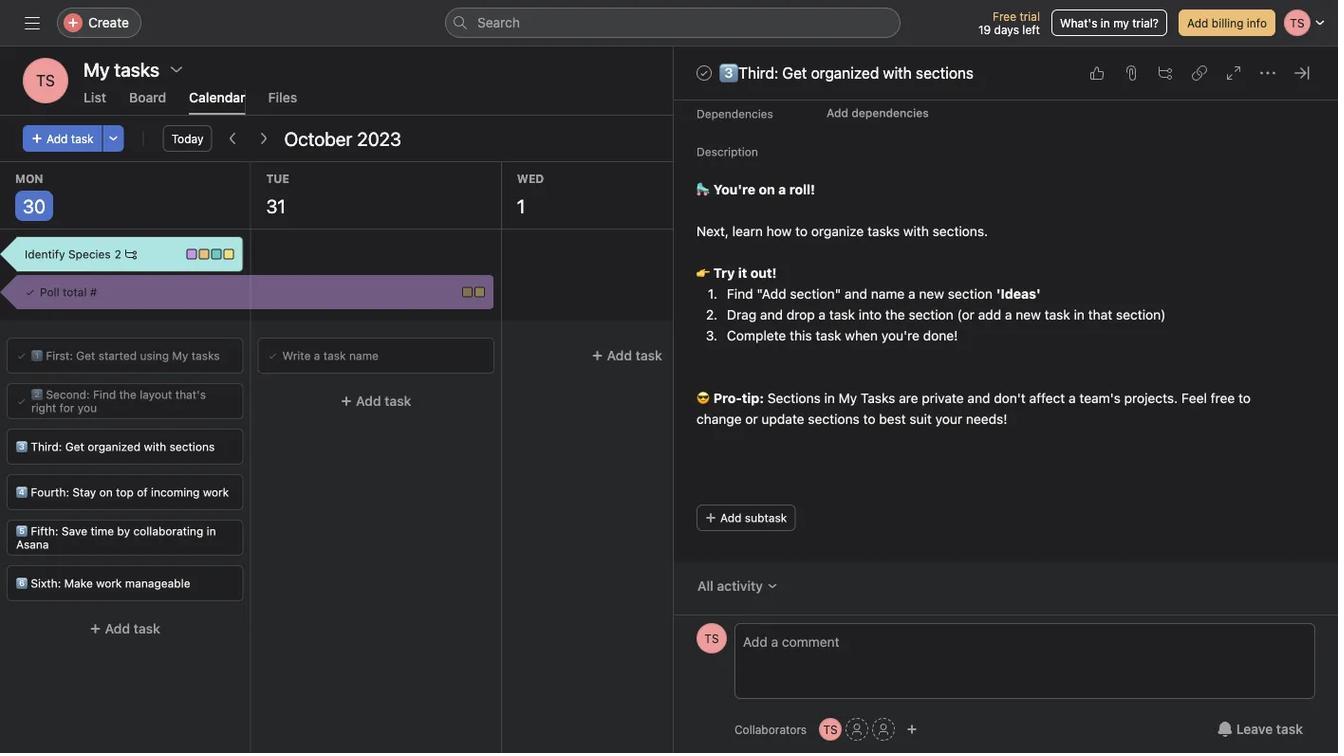 Task type: locate. For each thing, give the bounding box(es) containing it.
1 horizontal spatial the
[[886, 307, 905, 323]]

search list box
[[445, 8, 901, 38]]

1 horizontal spatial on
[[759, 182, 775, 197]]

on left top
[[99, 486, 113, 499]]

the
[[886, 307, 905, 323], [119, 388, 137, 402]]

3️⃣ right the completed checkbox
[[720, 64, 735, 82]]

0 vertical spatial third:
[[739, 64, 779, 82]]

work right "make"
[[96, 577, 122, 591]]

ts left list
[[36, 72, 55, 90]]

1 vertical spatial 3️⃣
[[16, 441, 28, 454]]

time
[[91, 525, 114, 538]]

1 vertical spatial sections
[[808, 412, 860, 427]]

left
[[1023, 23, 1040, 36]]

billing
[[1212, 16, 1244, 29]]

2 vertical spatial and
[[968, 391, 991, 406]]

total
[[63, 286, 87, 299]]

my
[[172, 349, 188, 363], [839, 391, 857, 406]]

1 vertical spatial ts
[[705, 632, 719, 646]]

0 horizontal spatial work
[[96, 577, 122, 591]]

on inside description document
[[759, 182, 775, 197]]

on right you're
[[759, 182, 775, 197]]

👉 try it out! find "add section" and name a new section 'ideas' drag and drop a task into the section (or add a new task in that section) complete this task when you're done!
[[697, 265, 1166, 344]]

mon 30
[[15, 172, 46, 217]]

ts button down all
[[697, 624, 727, 654]]

ts down all
[[705, 632, 719, 646]]

third:
[[739, 64, 779, 82], [31, 441, 62, 454]]

new down ''ideas''
[[1016, 307, 1041, 323]]

board link
[[129, 90, 166, 115]]

1 horizontal spatial my
[[839, 391, 857, 406]]

1 horizontal spatial tasks
[[868, 224, 900, 239]]

1 vertical spatial the
[[119, 388, 137, 402]]

4️⃣
[[16, 486, 28, 499]]

0 vertical spatial ts button
[[23, 58, 68, 103]]

tasks right "organize"
[[868, 224, 900, 239]]

info
[[1247, 16, 1267, 29]]

work
[[203, 486, 229, 499], [96, 577, 122, 591]]

new up done!
[[919, 286, 945, 302]]

0 vertical spatial sections
[[916, 64, 974, 82]]

description
[[697, 145, 758, 159]]

3️⃣ third: get organized with sections down 2️⃣ second: find the layout that's right for you
[[16, 441, 215, 454]]

tasks inside description document
[[868, 224, 900, 239]]

add task button up 😎
[[510, 339, 744, 373]]

pro-
[[714, 391, 742, 406]]

tasks up that's
[[192, 349, 220, 363]]

third: up dependencies
[[739, 64, 779, 82]]

1 horizontal spatial ts
[[705, 632, 719, 646]]

to down tasks in the bottom of the page
[[864, 412, 876, 427]]

a up you're
[[909, 286, 916, 302]]

my left tasks in the bottom of the page
[[839, 391, 857, 406]]

add
[[1188, 16, 1209, 29], [827, 106, 849, 120], [47, 132, 68, 145], [607, 348, 632, 364], [858, 348, 883, 364], [356, 394, 381, 409], [721, 512, 742, 525], [105, 621, 130, 637]]

1 vertical spatial new
[[1016, 307, 1041, 323]]

to
[[796, 224, 808, 239], [1239, 391, 1251, 406], [864, 412, 876, 427]]

with inside description document
[[904, 224, 929, 239]]

poll total #
[[40, 286, 97, 299]]

task
[[71, 132, 94, 145], [830, 307, 855, 323], [1045, 307, 1071, 323], [816, 328, 842, 344], [636, 348, 662, 364], [887, 348, 913, 364], [323, 349, 346, 363], [385, 394, 411, 409], [134, 621, 160, 637], [1277, 722, 1303, 738]]

find
[[727, 286, 753, 302], [93, 388, 116, 402]]

1️⃣
[[31, 349, 43, 363]]

leave task
[[1237, 722, 1303, 738]]

days
[[995, 23, 1020, 36]]

sections.
[[933, 224, 988, 239]]

get right first:
[[76, 349, 95, 363]]

find up 'drag'
[[727, 286, 753, 302]]

a left roll! on the right top
[[779, 182, 786, 197]]

ts for ts button to the left
[[36, 72, 55, 90]]

to right free
[[1239, 391, 1251, 406]]

today
[[171, 132, 204, 145]]

0 vertical spatial 2
[[768, 195, 779, 217]]

to right "how"
[[796, 224, 808, 239]]

name up into
[[871, 286, 905, 302]]

all activity
[[698, 579, 763, 594]]

3️⃣ third: get organized with sections inside dialog
[[720, 64, 974, 82]]

1 vertical spatial and
[[760, 307, 783, 323]]

my right the using
[[172, 349, 188, 363]]

1 vertical spatial section
[[909, 307, 954, 323]]

wed
[[517, 172, 544, 185]]

organized up add dependencies "button"
[[811, 64, 879, 82]]

0 vertical spatial my
[[172, 349, 188, 363]]

files
[[268, 90, 297, 105]]

in
[[1101, 16, 1111, 29], [1074, 307, 1085, 323], [825, 391, 835, 406], [207, 525, 216, 538]]

more actions for this task image
[[1261, 66, 1276, 81]]

3️⃣ third: get organized with sections dialog
[[674, 0, 1339, 754]]

sections up incoming at bottom left
[[170, 441, 215, 454]]

with up dependencies
[[883, 64, 912, 82]]

0 horizontal spatial organized
[[88, 441, 141, 454]]

ts for the middle ts button
[[705, 632, 719, 646]]

0 vertical spatial 3️⃣
[[720, 64, 735, 82]]

👉
[[697, 265, 710, 281]]

ts button
[[23, 58, 68, 103], [697, 624, 727, 654], [819, 719, 842, 741]]

0 horizontal spatial sections
[[170, 441, 215, 454]]

1 vertical spatial my
[[839, 391, 857, 406]]

third: down right
[[31, 441, 62, 454]]

1 horizontal spatial find
[[727, 286, 753, 302]]

2 horizontal spatial and
[[968, 391, 991, 406]]

🛼
[[697, 182, 710, 197]]

6️⃣
[[16, 577, 28, 591]]

tasks
[[868, 224, 900, 239], [192, 349, 220, 363]]

next week image
[[256, 131, 271, 146]]

board
[[129, 90, 166, 105]]

0 horizontal spatial find
[[93, 388, 116, 402]]

1 horizontal spatial name
[[871, 286, 905, 302]]

third: inside dialog
[[739, 64, 779, 82]]

projects.
[[1125, 391, 1178, 406]]

add task button down into
[[761, 339, 996, 373]]

and up needs! on the bottom
[[968, 391, 991, 406]]

add
[[978, 307, 1002, 323]]

0 vertical spatial tasks
[[868, 224, 900, 239]]

ts button left list
[[23, 58, 68, 103]]

sections down 'sections'
[[808, 412, 860, 427]]

asana
[[16, 538, 49, 552]]

top
[[116, 486, 134, 499]]

1 horizontal spatial third:
[[739, 64, 779, 82]]

1 horizontal spatial 3️⃣
[[720, 64, 735, 82]]

0 horizontal spatial new
[[919, 286, 945, 302]]

0 horizontal spatial my
[[172, 349, 188, 363]]

needs!
[[966, 412, 1008, 427]]

and down the ""add"
[[760, 307, 783, 323]]

thu 2
[[768, 172, 793, 217]]

1 vertical spatial find
[[93, 388, 116, 402]]

2023
[[357, 127, 402, 150]]

main content
[[674, 0, 1339, 698]]

the inside 2️⃣ second: find the layout that's right for you
[[119, 388, 137, 402]]

0 vertical spatial 3️⃣ third: get organized with sections
[[720, 64, 974, 82]]

october 2023
[[284, 127, 402, 150]]

mon
[[15, 172, 43, 185]]

task inside button
[[1277, 722, 1303, 738]]

Completed checkbox
[[693, 62, 716, 84]]

in inside what's in my trial? button
[[1101, 16, 1111, 29]]

2
[[768, 195, 779, 217], [115, 248, 121, 261]]

section up done!
[[909, 307, 954, 323]]

what's
[[1060, 16, 1098, 29]]

1 vertical spatial third:
[[31, 441, 62, 454]]

roll!
[[790, 182, 815, 197]]

ts button right collaborators
[[819, 719, 842, 741]]

free trial 19 days left
[[979, 9, 1040, 36]]

3️⃣ up 4️⃣
[[16, 441, 28, 454]]

fourth:
[[31, 486, 69, 499]]

3️⃣
[[720, 64, 735, 82], [16, 441, 28, 454]]

get inside dialog
[[783, 64, 807, 82]]

october
[[284, 127, 353, 150]]

suit
[[910, 412, 932, 427]]

2 horizontal spatial ts
[[824, 723, 838, 737]]

0 horizontal spatial ts
[[36, 72, 55, 90]]

1 horizontal spatial ts button
[[697, 624, 727, 654]]

organized down 2️⃣ second: find the layout that's right for you
[[88, 441, 141, 454]]

in right 'sections'
[[825, 391, 835, 406]]

2 horizontal spatial sections
[[916, 64, 974, 82]]

2 vertical spatial ts
[[824, 723, 838, 737]]

ts right collaborators
[[824, 723, 838, 737]]

1 vertical spatial organized
[[88, 441, 141, 454]]

add or remove collaborators image
[[907, 724, 918, 736]]

0 horizontal spatial and
[[760, 307, 783, 323]]

1 vertical spatial with
[[904, 224, 929, 239]]

the left layout
[[119, 388, 137, 402]]

3️⃣ inside dialog
[[720, 64, 735, 82]]

identify species
[[25, 248, 111, 261]]

all
[[698, 579, 714, 594]]

expand sidebar image
[[25, 15, 40, 30]]

0 vertical spatial name
[[871, 286, 905, 302]]

attachments: add a file to this task, 3️⃣ third: get organized with sections image
[[1124, 66, 1139, 81]]

using
[[140, 349, 169, 363]]

2 horizontal spatial ts button
[[819, 719, 842, 741]]

create
[[88, 15, 129, 30]]

feel
[[1182, 391, 1207, 406]]

with up of
[[144, 441, 166, 454]]

name right write
[[349, 349, 379, 363]]

main content containing 🛼
[[674, 0, 1339, 698]]

and up into
[[845, 286, 868, 302]]

your
[[936, 412, 963, 427]]

0 vertical spatial with
[[883, 64, 912, 82]]

search button
[[445, 8, 901, 38]]

0 vertical spatial get
[[783, 64, 807, 82]]

in left that
[[1074, 307, 1085, 323]]

1 horizontal spatial sections
[[808, 412, 860, 427]]

0 vertical spatial on
[[759, 182, 775, 197]]

and
[[845, 286, 868, 302], [760, 307, 783, 323], [968, 391, 991, 406]]

2 up "how"
[[768, 195, 779, 217]]

add dependencies button
[[818, 100, 938, 126]]

activity
[[717, 579, 763, 594]]

0 horizontal spatial third:
[[31, 441, 62, 454]]

add task for add task button under write a task name
[[356, 394, 411, 409]]

full screen image
[[1227, 66, 1242, 81]]

0 vertical spatial find
[[727, 286, 753, 302]]

with left sections.
[[904, 224, 929, 239]]

sections up dependencies
[[916, 64, 974, 82]]

0 horizontal spatial 2
[[115, 248, 121, 261]]

0 horizontal spatial to
[[796, 224, 808, 239]]

1 vertical spatial to
[[1239, 391, 1251, 406]]

affect
[[1030, 391, 1065, 406]]

0 vertical spatial ts
[[36, 72, 55, 90]]

write
[[282, 349, 311, 363]]

in left "my"
[[1101, 16, 1111, 29]]

list
[[84, 90, 106, 105]]

out!
[[751, 265, 777, 281]]

my
[[1114, 16, 1130, 29]]

for
[[59, 402, 74, 415]]

0 horizontal spatial tasks
[[192, 349, 220, 363]]

thu
[[768, 172, 793, 185]]

a right affect
[[1069, 391, 1076, 406]]

3️⃣ third: get organized with sections up add dependencies "button"
[[720, 64, 974, 82]]

ts
[[36, 72, 55, 90], [705, 632, 719, 646], [824, 723, 838, 737]]

1 vertical spatial tasks
[[192, 349, 220, 363]]

new
[[919, 286, 945, 302], [1016, 307, 1041, 323]]

change
[[697, 412, 742, 427]]

work right incoming at bottom left
[[203, 486, 229, 499]]

1 horizontal spatial organized
[[811, 64, 879, 82]]

2 vertical spatial sections
[[170, 441, 215, 454]]

0 vertical spatial the
[[886, 307, 905, 323]]

1 vertical spatial 2
[[115, 248, 121, 261]]

right
[[31, 402, 56, 415]]

1 vertical spatial on
[[99, 486, 113, 499]]

section up the (or
[[948, 286, 993, 302]]

update
[[762, 412, 805, 427]]

free
[[993, 9, 1017, 23]]

get right completed image
[[783, 64, 807, 82]]

1 vertical spatial name
[[349, 349, 379, 363]]

how
[[767, 224, 792, 239]]

1 horizontal spatial 2
[[768, 195, 779, 217]]

0 horizontal spatial name
[[349, 349, 379, 363]]

2 vertical spatial with
[[144, 441, 166, 454]]

previous week image
[[225, 131, 241, 146]]

2 vertical spatial to
[[864, 412, 876, 427]]

leftcount image
[[125, 249, 137, 260]]

add inside "button"
[[827, 106, 849, 120]]

1 horizontal spatial and
[[845, 286, 868, 302]]

0 vertical spatial organized
[[811, 64, 879, 82]]

1 horizontal spatial 3️⃣ third: get organized with sections
[[720, 64, 974, 82]]

2 left leftcount image
[[115, 248, 121, 261]]

try
[[714, 265, 735, 281]]

sections
[[916, 64, 974, 82], [808, 412, 860, 427], [170, 441, 215, 454]]

add task for add task button underneath list link
[[47, 132, 94, 145]]

in right collaborating
[[207, 525, 216, 538]]

0 horizontal spatial the
[[119, 388, 137, 402]]

0 vertical spatial work
[[203, 486, 229, 499]]

1 vertical spatial 3️⃣ third: get organized with sections
[[16, 441, 215, 454]]

the up you're
[[886, 307, 905, 323]]

1 vertical spatial work
[[96, 577, 122, 591]]

get down for
[[65, 441, 84, 454]]

free
[[1211, 391, 1235, 406]]

find right second:
[[93, 388, 116, 402]]

2 inside thu 2
[[768, 195, 779, 217]]



Task type: describe. For each thing, give the bounding box(es) containing it.
tip:
[[742, 391, 764, 406]]

organized inside dialog
[[811, 64, 879, 82]]

save
[[62, 525, 87, 538]]

my tasks
[[84, 58, 160, 80]]

and inside the sections in my tasks are private and don't affect a team's projects. feel free to change or update sections to best suit your needs!
[[968, 391, 991, 406]]

make
[[64, 577, 93, 591]]

collaborators
[[735, 723, 807, 737]]

completed image
[[693, 62, 716, 84]]

in inside the sections in my tasks are private and don't affect a team's projects. feel free to change or update sections to best suit your needs!
[[825, 391, 835, 406]]

manageable
[[125, 577, 190, 591]]

2 vertical spatial ts button
[[819, 719, 842, 741]]

0 likes. click to like this task image
[[1090, 66, 1105, 81]]

close details image
[[1295, 66, 1310, 81]]

team's
[[1080, 391, 1121, 406]]

wed 1
[[517, 172, 544, 217]]

my inside the sections in my tasks are private and don't affect a team's projects. feel free to change or update sections to best suit your needs!
[[839, 391, 857, 406]]

section)
[[1116, 307, 1166, 323]]

are
[[899, 391, 919, 406]]

you're
[[882, 328, 920, 344]]

find inside 2️⃣ second: find the layout that's right for you
[[93, 388, 116, 402]]

1 horizontal spatial new
[[1016, 307, 1041, 323]]

create button
[[57, 8, 141, 38]]

add dependencies
[[827, 106, 929, 120]]

add subtask image
[[1158, 66, 1173, 81]]

tasks
[[861, 391, 896, 406]]

this
[[790, 328, 812, 344]]

show options image
[[169, 62, 184, 77]]

best
[[879, 412, 906, 427]]

(or
[[957, 307, 975, 323]]

a right write
[[314, 349, 320, 363]]

a inside the sections in my tasks are private and don't affect a team's projects. feel free to change or update sections to best suit your needs!
[[1069, 391, 1076, 406]]

or
[[746, 412, 758, 427]]

stay
[[73, 486, 96, 499]]

1 vertical spatial get
[[76, 349, 95, 363]]

second:
[[46, 388, 90, 402]]

add task for add task button on top of 😎
[[607, 348, 662, 364]]

that's
[[175, 388, 206, 402]]

0 vertical spatial and
[[845, 286, 868, 302]]

'ideas'
[[997, 286, 1041, 302]]

add subtask
[[721, 512, 787, 525]]

0 horizontal spatial 3️⃣
[[16, 441, 28, 454]]

0 horizontal spatial on
[[99, 486, 113, 499]]

tue
[[266, 172, 289, 185]]

🛼 you're on a roll!
[[697, 182, 815, 197]]

"add
[[757, 286, 787, 302]]

you
[[78, 402, 97, 415]]

tue 31
[[266, 172, 289, 217]]

trial?
[[1133, 16, 1159, 29]]

first:
[[46, 349, 73, 363]]

1
[[517, 195, 526, 217]]

leave
[[1237, 722, 1273, 738]]

add task button down list link
[[23, 125, 102, 152]]

5️⃣
[[16, 525, 28, 538]]

2 vertical spatial get
[[65, 441, 84, 454]]

a right drop
[[819, 307, 826, 323]]

in inside 5️⃣ fifth: save time by collaborating in asana
[[207, 525, 216, 538]]

next,
[[697, 224, 729, 239]]

calendar
[[189, 90, 246, 105]]

poll
[[40, 286, 59, 299]]

started
[[98, 349, 137, 363]]

sections inside the sections in my tasks are private and don't affect a team's projects. feel free to change or update sections to best suit your needs!
[[808, 412, 860, 427]]

add task button down write a task name
[[259, 384, 493, 419]]

a right add
[[1005, 307, 1013, 323]]

learn
[[733, 224, 763, 239]]

write a task name
[[282, 349, 379, 363]]

what's in my trial?
[[1060, 16, 1159, 29]]

sixth:
[[31, 577, 61, 591]]

2 horizontal spatial to
[[1239, 391, 1251, 406]]

files link
[[268, 90, 297, 115]]

😎 pro-tip:
[[697, 391, 764, 406]]

in inside 👉 try it out! find "add section" and name a new section 'ideas' drag and drop a task into the section (or add a new task in that section) complete this task when you're done!
[[1074, 307, 1085, 323]]

leave task button
[[1205, 713, 1316, 747]]

calendar link
[[189, 90, 246, 115]]

sections
[[768, 391, 821, 406]]

done!
[[923, 328, 958, 344]]

add task for add task button under 6️⃣ sixth: make work manageable
[[105, 621, 160, 637]]

list link
[[84, 90, 106, 115]]

0 vertical spatial to
[[796, 224, 808, 239]]

4️⃣ fourth: stay on top of incoming work
[[16, 486, 229, 499]]

ts for bottommost ts button
[[824, 723, 838, 737]]

19
[[979, 23, 991, 36]]

2️⃣
[[31, 388, 43, 402]]

species
[[68, 248, 111, 261]]

the inside 👉 try it out! find "add section" and name a new section 'ideas' drag and drop a task into the section (or add a new task in that section) complete this task when you're done!
[[886, 307, 905, 323]]

description document
[[676, 179, 1316, 430]]

that
[[1089, 307, 1113, 323]]

1 vertical spatial ts button
[[697, 624, 727, 654]]

into
[[859, 307, 882, 323]]

identify
[[25, 248, 65, 261]]

add billing info
[[1188, 16, 1267, 29]]

0 horizontal spatial ts button
[[23, 58, 68, 103]]

1 horizontal spatial to
[[864, 412, 876, 427]]

incoming
[[151, 486, 200, 499]]

add billing info button
[[1179, 9, 1276, 36]]

add subtask button
[[697, 505, 796, 532]]

30
[[23, 195, 46, 217]]

subtask
[[745, 512, 787, 525]]

add task button down 6️⃣ sixth: make work manageable
[[8, 612, 242, 647]]

more actions image
[[108, 133, 119, 144]]

name inside 👉 try it out! find "add section" and name a new section 'ideas' drag and drop a task into the section (or add a new task in that section) complete this task when you're done!
[[871, 286, 905, 302]]

31
[[266, 195, 286, 217]]

today button
[[163, 125, 212, 152]]

0 vertical spatial new
[[919, 286, 945, 302]]

1 horizontal spatial work
[[203, 486, 229, 499]]

copy task link image
[[1192, 66, 1208, 81]]

find inside 👉 try it out! find "add section" and name a new section 'ideas' drag and drop a task into the section (or add a new task in that section) complete this task when you're done!
[[727, 286, 753, 302]]

0 vertical spatial section
[[948, 286, 993, 302]]

0 horizontal spatial 3️⃣ third: get organized with sections
[[16, 441, 215, 454]]

😎
[[697, 391, 710, 406]]



Task type: vqa. For each thing, say whether or not it's contained in the screenshot.


